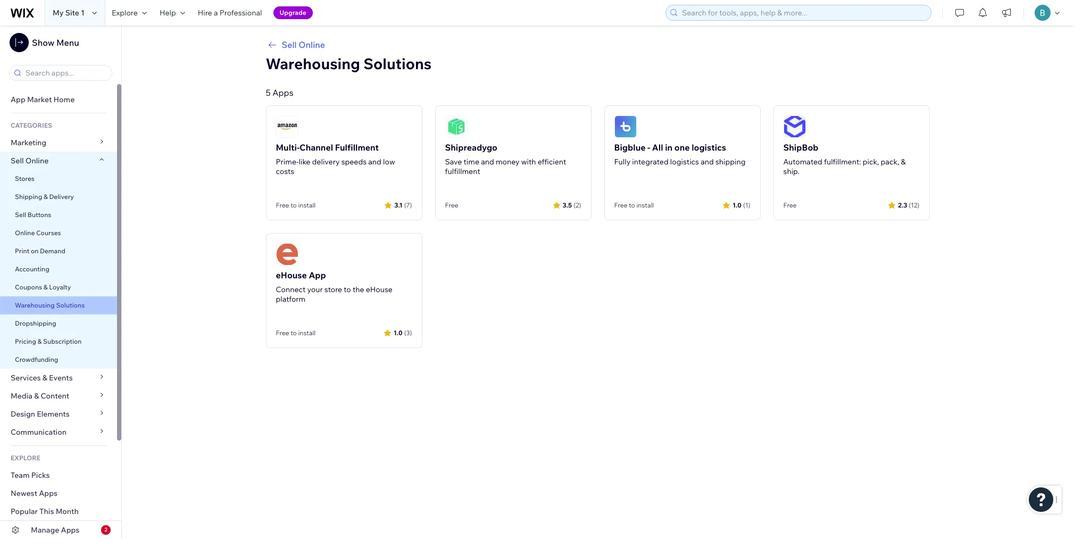 Task type: vqa. For each thing, say whether or not it's contained in the screenshot.
Add to the left
no



Task type: locate. For each thing, give the bounding box(es) containing it.
connect
[[276, 285, 306, 294]]

free for multi-channel fulfillment
[[276, 201, 289, 209]]

sell down upgrade "button"
[[282, 39, 297, 50]]

fulfillment
[[445, 167, 481, 176]]

free to install
[[276, 201, 316, 209], [615, 201, 654, 209], [276, 329, 316, 337]]

sell buttons
[[15, 211, 51, 219]]

1 vertical spatial logistics
[[671, 157, 700, 167]]

to for your
[[291, 329, 297, 337]]

sell left buttons
[[15, 211, 26, 219]]

sell online down marketing
[[11, 156, 49, 166]]

and left shipping
[[701, 157, 714, 167]]

free to install for your
[[276, 329, 316, 337]]

to down fully
[[629, 201, 636, 209]]

0 vertical spatial warehousing
[[266, 54, 360, 73]]

and
[[369, 157, 382, 167], [481, 157, 494, 167], [701, 157, 714, 167]]

sell online
[[282, 39, 325, 50], [11, 156, 49, 166]]

0 horizontal spatial apps
[[39, 489, 57, 498]]

1.0 left (3)
[[394, 329, 403, 337]]

& inside shipbob automated fulfillment: pick, pack, & ship.
[[902, 157, 906, 167]]

2 vertical spatial online
[[15, 229, 35, 237]]

online inside the online courses link
[[15, 229, 35, 237]]

free down costs
[[276, 201, 289, 209]]

sell inside sell buttons link
[[15, 211, 26, 219]]

0 vertical spatial sell
[[282, 39, 297, 50]]

0 vertical spatial 1.0
[[733, 201, 742, 209]]

and right time
[[481, 157, 494, 167]]

your
[[307, 285, 323, 294]]

logistics down one
[[671, 157, 700, 167]]

0 vertical spatial app
[[11, 95, 25, 104]]

1 vertical spatial sell online
[[11, 156, 49, 166]]

and inside bigblue ‑ all in one logistics fully integrated logistics and shipping
[[701, 157, 714, 167]]

1 vertical spatial 1.0
[[394, 329, 403, 337]]

services
[[11, 373, 41, 383]]

1 vertical spatial sell
[[11, 156, 24, 166]]

warehousing solutions inside sidebar element
[[15, 301, 85, 309]]

popular this month link
[[0, 503, 117, 521]]

professional
[[220, 8, 262, 18]]

apps for newest apps
[[39, 489, 57, 498]]

0 horizontal spatial and
[[369, 157, 382, 167]]

picks
[[31, 471, 50, 480]]

free down ship.
[[784, 201, 797, 209]]

free down fully
[[615, 201, 628, 209]]

warehousing up dropshipping
[[15, 301, 55, 309]]

sell online inside sidebar element
[[11, 156, 49, 166]]

& left events
[[42, 373, 47, 383]]

newest apps
[[11, 489, 57, 498]]

&
[[902, 157, 906, 167], [44, 193, 48, 201], [44, 283, 48, 291], [38, 338, 42, 346], [42, 373, 47, 383], [34, 391, 39, 401]]

dropshipping link
[[0, 315, 117, 333]]

3 and from the left
[[701, 157, 714, 167]]

free to install down fully
[[615, 201, 654, 209]]

‑
[[648, 142, 651, 153]]

install down platform
[[298, 329, 316, 337]]

free to install down costs
[[276, 201, 316, 209]]

2 horizontal spatial apps
[[273, 87, 294, 98]]

(12)
[[910, 201, 920, 209]]

1 vertical spatial solutions
[[56, 301, 85, 309]]

0 horizontal spatial 1.0
[[394, 329, 403, 337]]

& for subscription
[[38, 338, 42, 346]]

install down 'like'
[[298, 201, 316, 209]]

0 horizontal spatial app
[[11, 95, 25, 104]]

time
[[464, 157, 480, 167]]

1.0 left (1)
[[733, 201, 742, 209]]

print on demand link
[[0, 242, 117, 260]]

0 horizontal spatial sell online
[[11, 156, 49, 166]]

events
[[49, 373, 73, 383]]

1.0 for logistics
[[733, 201, 742, 209]]

& right pricing
[[38, 338, 42, 346]]

app left market
[[11, 95, 25, 104]]

warehousing up 5 apps
[[266, 54, 360, 73]]

newest
[[11, 489, 37, 498]]

2.3 (12)
[[899, 201, 920, 209]]

online up print
[[15, 229, 35, 237]]

integrated
[[633, 157, 669, 167]]

& right media
[[34, 391, 39, 401]]

1 vertical spatial warehousing
[[15, 301, 55, 309]]

sell for sell buttons link
[[15, 211, 26, 219]]

popular
[[11, 507, 38, 516]]

sidebar element
[[0, 26, 122, 539]]

& right the pack,
[[902, 157, 906, 167]]

solutions
[[364, 54, 432, 73], [56, 301, 85, 309]]

sell up stores
[[11, 156, 24, 166]]

shipbob logo image
[[784, 116, 806, 138]]

site
[[65, 8, 79, 18]]

apps up this
[[39, 489, 57, 498]]

(2)
[[574, 201, 582, 209]]

coupons & loyalty
[[15, 283, 71, 291]]

online courses
[[15, 229, 61, 237]]

marketing link
[[0, 134, 117, 152]]

install
[[298, 201, 316, 209], [637, 201, 654, 209], [298, 329, 316, 337]]

apps
[[273, 87, 294, 98], [39, 489, 57, 498], [61, 525, 80, 535]]

(7)
[[404, 201, 412, 209]]

install for in
[[637, 201, 654, 209]]

in
[[666, 142, 673, 153]]

2.3
[[899, 201, 908, 209]]

0 horizontal spatial warehousing solutions
[[15, 301, 85, 309]]

apps down month
[[61, 525, 80, 535]]

install down integrated
[[637, 201, 654, 209]]

automated
[[784, 157, 823, 167]]

online down marketing
[[25, 156, 49, 166]]

categories
[[11, 121, 52, 129]]

to left the
[[344, 285, 351, 294]]

design elements
[[11, 409, 70, 419]]

online down upgrade "button"
[[299, 39, 325, 50]]

save
[[445, 157, 462, 167]]

free
[[276, 201, 289, 209], [445, 201, 459, 209], [615, 201, 628, 209], [784, 201, 797, 209], [276, 329, 289, 337]]

explore
[[11, 454, 40, 462]]

free to install down platform
[[276, 329, 316, 337]]

ehouse right the
[[366, 285, 393, 294]]

2 vertical spatial sell
[[15, 211, 26, 219]]

logistics
[[692, 142, 727, 153], [671, 157, 700, 167]]

1 horizontal spatial sell online link
[[266, 38, 930, 51]]

free to install for prime-
[[276, 201, 316, 209]]

crowdfunding link
[[0, 351, 117, 369]]

efficient
[[538, 157, 567, 167]]

design elements link
[[0, 405, 117, 423]]

warehousing inside sidebar element
[[15, 301, 55, 309]]

Search apps... field
[[22, 65, 109, 80]]

to
[[291, 201, 297, 209], [629, 201, 636, 209], [344, 285, 351, 294], [291, 329, 297, 337]]

apps for 5 apps
[[273, 87, 294, 98]]

1 vertical spatial warehousing solutions
[[15, 301, 85, 309]]

0 horizontal spatial solutions
[[56, 301, 85, 309]]

app market home link
[[0, 91, 117, 109]]

pack,
[[881, 157, 900, 167]]

1 vertical spatial online
[[25, 156, 49, 166]]

app up your
[[309, 270, 326, 281]]

free down platform
[[276, 329, 289, 337]]

1 horizontal spatial warehousing
[[266, 54, 360, 73]]

0 horizontal spatial warehousing
[[15, 301, 55, 309]]

& left delivery
[[44, 193, 48, 201]]

3.1
[[395, 201, 403, 209]]

this
[[39, 507, 54, 516]]

1 horizontal spatial apps
[[61, 525, 80, 535]]

warehousing solutions
[[266, 54, 432, 73], [15, 301, 85, 309]]

1 horizontal spatial and
[[481, 157, 494, 167]]

1 horizontal spatial sell online
[[282, 39, 325, 50]]

5 apps
[[266, 87, 294, 98]]

1.0 for to
[[394, 329, 403, 337]]

2 horizontal spatial and
[[701, 157, 714, 167]]

stores
[[15, 175, 35, 183]]

& left the loyalty
[[44, 283, 48, 291]]

to down costs
[[291, 201, 297, 209]]

to down platform
[[291, 329, 297, 337]]

1 vertical spatial app
[[309, 270, 326, 281]]

1 horizontal spatial app
[[309, 270, 326, 281]]

0 vertical spatial sell online
[[282, 39, 325, 50]]

multi-channel fulfillment logo image
[[276, 116, 298, 138]]

marketing
[[11, 138, 46, 147]]

sell
[[282, 39, 297, 50], [11, 156, 24, 166], [15, 211, 26, 219]]

bigblue ‑ all in one logistics fully integrated logistics and shipping
[[615, 142, 746, 167]]

pricing & subscription link
[[0, 333, 117, 351]]

ehouse up connect
[[276, 270, 307, 281]]

& for events
[[42, 373, 47, 383]]

speeds
[[342, 157, 367, 167]]

elements
[[37, 409, 70, 419]]

1 vertical spatial sell online link
[[0, 152, 117, 170]]

1 vertical spatial apps
[[39, 489, 57, 498]]

2 vertical spatial apps
[[61, 525, 80, 535]]

sell online down upgrade "button"
[[282, 39, 325, 50]]

1 horizontal spatial 1.0
[[733, 201, 742, 209]]

fully
[[615, 157, 631, 167]]

0 horizontal spatial sell online link
[[0, 152, 117, 170]]

sell buttons link
[[0, 206, 117, 224]]

0 vertical spatial logistics
[[692, 142, 727, 153]]

1 vertical spatial ehouse
[[366, 285, 393, 294]]

1 and from the left
[[369, 157, 382, 167]]

and left low
[[369, 157, 382, 167]]

free to install for in
[[615, 201, 654, 209]]

fulfillment
[[335, 142, 379, 153]]

apps right 5
[[273, 87, 294, 98]]

2 and from the left
[[481, 157, 494, 167]]

3.5 (2)
[[563, 201, 582, 209]]

0 vertical spatial sell online link
[[266, 38, 930, 51]]

0 vertical spatial apps
[[273, 87, 294, 98]]

0 vertical spatial warehousing solutions
[[266, 54, 432, 73]]

the
[[353, 285, 364, 294]]

pricing
[[15, 338, 36, 346]]

1 horizontal spatial solutions
[[364, 54, 432, 73]]

media
[[11, 391, 32, 401]]

logistics up shipping
[[692, 142, 727, 153]]

show
[[32, 37, 54, 48]]

services & events link
[[0, 369, 117, 387]]

0 vertical spatial ehouse
[[276, 270, 307, 281]]



Task type: describe. For each thing, give the bounding box(es) containing it.
accounting
[[15, 265, 49, 273]]

dropshipping
[[15, 319, 56, 327]]

communication link
[[0, 423, 117, 441]]

manage
[[31, 525, 59, 535]]

store
[[325, 285, 342, 294]]

on
[[31, 247, 39, 255]]

services & events
[[11, 373, 73, 383]]

to for in
[[629, 201, 636, 209]]

shipping
[[15, 193, 42, 201]]

upgrade
[[280, 9, 307, 17]]

channel
[[300, 142, 333, 153]]

menu
[[56, 37, 79, 48]]

solutions inside sidebar element
[[56, 301, 85, 309]]

shipreadygo save time and money with efficient fulfillment
[[445, 142, 567, 176]]

pick,
[[863, 157, 880, 167]]

& for delivery
[[44, 193, 48, 201]]

free for ehouse app
[[276, 329, 289, 337]]

app inside ehouse app connect your store to the ehouse platform
[[309, 270, 326, 281]]

show menu button
[[10, 33, 79, 52]]

subscription
[[43, 338, 82, 346]]

app market home
[[11, 95, 75, 104]]

media & content
[[11, 391, 69, 401]]

sell for the bottommost "sell online" link
[[11, 156, 24, 166]]

delivery
[[312, 157, 340, 167]]

& for loyalty
[[44, 283, 48, 291]]

to for prime-
[[291, 201, 297, 209]]

shipbob automated fulfillment: pick, pack, & ship.
[[784, 142, 906, 176]]

costs
[[276, 167, 295, 176]]

and inside shipreadygo save time and money with efficient fulfillment
[[481, 157, 494, 167]]

coupons & loyalty link
[[0, 278, 117, 297]]

(3)
[[404, 329, 412, 337]]

hire a professional
[[198, 8, 262, 18]]

bigblue ‑ all in one logistics logo image
[[615, 116, 637, 138]]

print on demand
[[15, 247, 65, 255]]

1.0 (3)
[[394, 329, 412, 337]]

online courses link
[[0, 224, 117, 242]]

manage apps
[[31, 525, 80, 535]]

coupons
[[15, 283, 42, 291]]

free down fulfillment at left top
[[445, 201, 459, 209]]

a
[[214, 8, 218, 18]]

install for prime-
[[298, 201, 316, 209]]

month
[[56, 507, 79, 516]]

warehousing solutions link
[[0, 297, 117, 315]]

(1)
[[744, 201, 751, 209]]

crowdfunding
[[15, 356, 58, 364]]

hire a professional link
[[192, 0, 269, 26]]

help button
[[153, 0, 192, 26]]

& for content
[[34, 391, 39, 401]]

team picks link
[[0, 466, 117, 484]]

upgrade button
[[273, 6, 313, 19]]

fulfillment:
[[825, 157, 862, 167]]

3.1 (7)
[[395, 201, 412, 209]]

and inside the multi-channel fulfillment prime-like delivery speeds and low costs
[[369, 157, 382, 167]]

3.5
[[563, 201, 572, 209]]

multi-channel fulfillment prime-like delivery speeds and low costs
[[276, 142, 395, 176]]

shipreadygo
[[445, 142, 498, 153]]

demand
[[40, 247, 65, 255]]

ship.
[[784, 167, 800, 176]]

show menu
[[32, 37, 79, 48]]

2
[[104, 527, 107, 533]]

install for your
[[298, 329, 316, 337]]

money
[[496, 157, 520, 167]]

0 vertical spatial solutions
[[364, 54, 432, 73]]

to inside ehouse app connect your store to the ehouse platform
[[344, 285, 351, 294]]

apps for manage apps
[[61, 525, 80, 535]]

0 horizontal spatial ehouse
[[276, 270, 307, 281]]

prime-
[[276, 157, 299, 167]]

shipping & delivery link
[[0, 188, 117, 206]]

1 horizontal spatial ehouse
[[366, 285, 393, 294]]

help
[[160, 8, 176, 18]]

app inside 'link'
[[11, 95, 25, 104]]

explore
[[112, 8, 138, 18]]

print
[[15, 247, 29, 255]]

1 horizontal spatial warehousing solutions
[[266, 54, 432, 73]]

shipreadygo logo image
[[445, 116, 468, 138]]

shipping
[[716, 157, 746, 167]]

my site 1
[[53, 8, 85, 18]]

like
[[299, 157, 311, 167]]

0 vertical spatial online
[[299, 39, 325, 50]]

loyalty
[[49, 283, 71, 291]]

1.0 (1)
[[733, 201, 751, 209]]

my
[[53, 8, 64, 18]]

delivery
[[49, 193, 74, 201]]

Search for tools, apps, help & more... field
[[679, 5, 928, 20]]

multi-
[[276, 142, 300, 153]]

free for bigblue ‑ all in one logistics
[[615, 201, 628, 209]]

5
[[266, 87, 271, 98]]

shipbob
[[784, 142, 819, 153]]

one
[[675, 142, 690, 153]]

communication
[[11, 428, 68, 437]]

low
[[383, 157, 395, 167]]

newest apps link
[[0, 484, 117, 503]]

hire
[[198, 8, 212, 18]]

ehouse app logo image
[[276, 243, 298, 266]]



